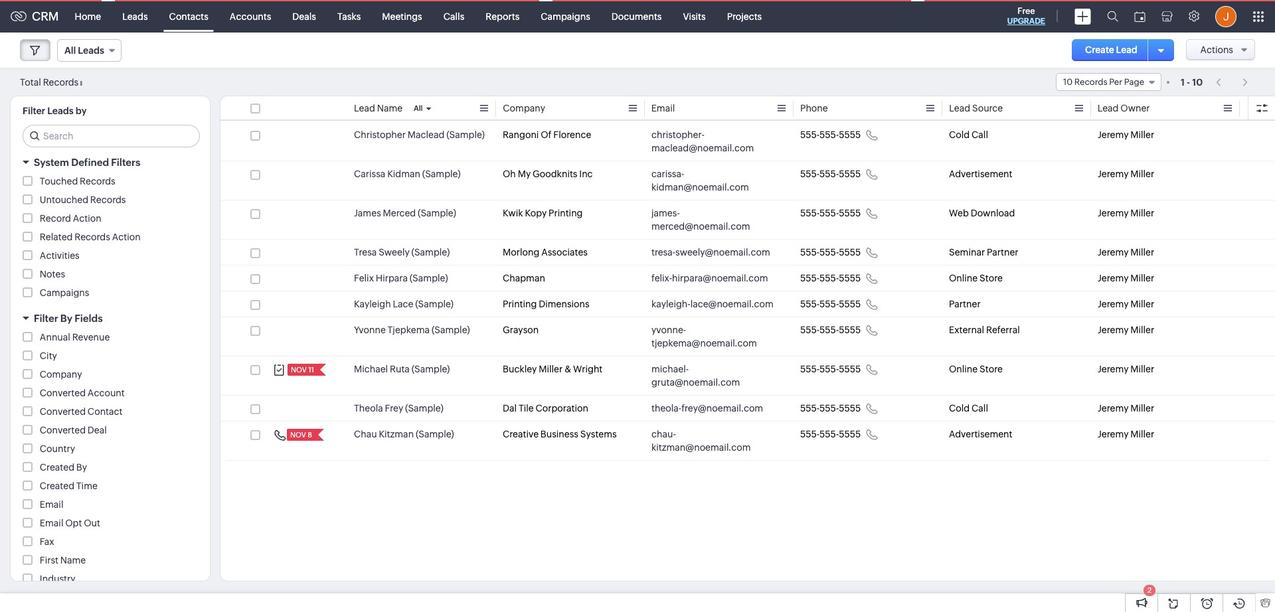 Task type: locate. For each thing, give the bounding box(es) containing it.
city
[[40, 351, 57, 361]]

records down defined at the top left of page
[[80, 176, 115, 187]]

created down created by at the bottom of the page
[[40, 481, 74, 492]]

kayleigh
[[354, 299, 391, 310]]

hirpara
[[376, 273, 408, 284]]

0 horizontal spatial partner
[[949, 299, 981, 310]]

miller for felix-hirpara@noemail.com
[[1131, 273, 1155, 284]]

jeremy miller for kayleigh-lace@noemail.com
[[1098, 299, 1155, 310]]

projects link
[[717, 0, 773, 32]]

michael
[[354, 364, 388, 375]]

online down seminar
[[949, 273, 978, 284]]

9 jeremy from the top
[[1098, 403, 1129, 414]]

meetings link
[[372, 0, 433, 32]]

creative business systems
[[503, 429, 617, 440]]

1 - 10
[[1181, 77, 1203, 87]]

email up fax
[[40, 518, 63, 529]]

converted down company
[[40, 388, 86, 399]]

store
[[980, 273, 1003, 284], [980, 364, 1003, 375]]

10 jeremy miller from the top
[[1098, 429, 1155, 440]]

2 online store from the top
[[949, 364, 1003, 375]]

kayleigh-lace@noemail.com
[[652, 299, 774, 310]]

records down record action at left top
[[75, 232, 110, 243]]

3 jeremy from the top
[[1098, 208, 1129, 219]]

0 vertical spatial partner
[[987, 247, 1019, 258]]

2 jeremy from the top
[[1098, 169, 1129, 179]]

web download
[[949, 208, 1015, 219]]

company
[[40, 369, 82, 380]]

carissa kidman (sample)
[[354, 169, 461, 179]]

0 vertical spatial email
[[40, 500, 63, 510]]

(sample) right ruta
[[412, 364, 450, 375]]

0 vertical spatial cold call
[[949, 130, 989, 140]]

555-555-5555 for yvonne- tjepkema@noemail.com
[[801, 325, 861, 336]]

(sample) for theola frey (sample)
[[405, 403, 444, 414]]

dal tile corporation
[[503, 403, 589, 414]]

online down external
[[949, 364, 978, 375]]

(sample) right maclead
[[447, 130, 485, 140]]

printing up grayson
[[503, 299, 537, 310]]

2 converted from the top
[[40, 407, 86, 417]]

jeremy for kayleigh-lace@noemail.com
[[1098, 299, 1129, 310]]

2 horizontal spatial leads
[[122, 11, 148, 22]]

1 horizontal spatial by
[[76, 462, 87, 473]]

2 jeremy miller from the top
[[1098, 169, 1155, 179]]

email for email opt out
[[40, 518, 63, 529]]

filter down total
[[23, 106, 45, 116]]

(sample) inside 'link'
[[405, 403, 444, 414]]

loading image
[[80, 81, 87, 85]]

(sample) for michael ruta (sample)
[[412, 364, 450, 375]]

0 horizontal spatial campaigns
[[40, 288, 89, 298]]

3 jeremy miller from the top
[[1098, 208, 1155, 219]]

kitzman@noemail.com
[[652, 443, 751, 453]]

associates
[[542, 247, 588, 258]]

records
[[43, 77, 79, 87], [1075, 77, 1108, 87], [80, 176, 115, 187], [90, 195, 126, 205], [75, 232, 110, 243]]

2 created from the top
[[40, 481, 74, 492]]

contacts link
[[159, 0, 219, 32]]

untouched records
[[40, 195, 126, 205]]

1 vertical spatial online store
[[949, 364, 1003, 375]]

florence
[[554, 130, 592, 140]]

10 left per in the right of the page
[[1064, 77, 1073, 87]]

filter
[[23, 106, 45, 116], [34, 313, 58, 324]]

email
[[40, 500, 63, 510], [40, 518, 63, 529]]

0 vertical spatial filter
[[23, 106, 45, 116]]

leads right home
[[122, 11, 148, 22]]

cold for theola-frey@noemail.com
[[949, 403, 970, 414]]

action
[[73, 213, 101, 224], [112, 232, 141, 243]]

1 555-555-5555 from the top
[[801, 130, 861, 140]]

jeremy miller for michael- gruta@noemail.com
[[1098, 364, 1155, 375]]

records left per in the right of the page
[[1075, 77, 1108, 87]]

2 cold call from the top
[[949, 403, 989, 414]]

james merced (sample)
[[354, 208, 456, 219]]

6 jeremy from the top
[[1098, 299, 1129, 310]]

9 555-555-5555 from the top
[[801, 403, 861, 414]]

555-555-5555 for carissa- kidman@noemail.com
[[801, 169, 861, 179]]

search image
[[1108, 11, 1119, 22]]

1 horizontal spatial leads
[[78, 45, 104, 56]]

miller for chau- kitzman@noemail.com
[[1131, 429, 1155, 440]]

projects
[[727, 11, 762, 22]]

1 vertical spatial filter
[[34, 313, 58, 324]]

leads left by in the left top of the page
[[47, 106, 74, 116]]

filter inside filter by fields "dropdown button"
[[34, 313, 58, 324]]

3 5555 from the top
[[839, 208, 861, 219]]

0 vertical spatial nov
[[291, 366, 307, 374]]

business
[[541, 429, 579, 440]]

jeremy miller for chau- kitzman@noemail.com
[[1098, 429, 1155, 440]]

2 advertisement from the top
[[949, 429, 1013, 440]]

tresa sweely (sample) link
[[354, 246, 450, 259]]

8 5555 from the top
[[839, 364, 861, 375]]

jeremy for michael- gruta@noemail.com
[[1098, 364, 1129, 375]]

gruta@noemail.com
[[652, 377, 740, 388]]

1 vertical spatial cold call
[[949, 403, 989, 414]]

0 vertical spatial leads
[[122, 11, 148, 22]]

5 jeremy from the top
[[1098, 273, 1129, 284]]

converted for converted account
[[40, 388, 86, 399]]

leads inside field
[[78, 45, 104, 56]]

created down 'country'
[[40, 462, 74, 473]]

0 vertical spatial online
[[949, 273, 978, 284]]

0 vertical spatial printing
[[549, 208, 583, 219]]

christopher-
[[652, 130, 705, 140]]

2 5555 from the top
[[839, 169, 861, 179]]

kwik
[[503, 208, 523, 219]]

tresa sweely (sample)
[[354, 247, 450, 258]]

filter up annual
[[34, 313, 58, 324]]

2 online from the top
[[949, 364, 978, 375]]

email down created time
[[40, 500, 63, 510]]

first
[[40, 555, 58, 566]]

converted up converted deal
[[40, 407, 86, 417]]

4 jeremy miller from the top
[[1098, 247, 1155, 258]]

2 cold from the top
[[949, 403, 970, 414]]

miller for tresa-sweely@noemail.com
[[1131, 247, 1155, 258]]

6 jeremy miller from the top
[[1098, 299, 1155, 310]]

store down external referral
[[980, 364, 1003, 375]]

accounts link
[[219, 0, 282, 32]]

partner up external
[[949, 299, 981, 310]]

1 store from the top
[[980, 273, 1003, 284]]

0 vertical spatial by
[[60, 313, 72, 324]]

(sample) right kitzman
[[416, 429, 454, 440]]

online for michael- gruta@noemail.com
[[949, 364, 978, 375]]

10 Records Per Page field
[[1056, 73, 1162, 91]]

(sample) for christopher maclead (sample)
[[447, 130, 485, 140]]

record action
[[40, 213, 101, 224]]

converted for converted contact
[[40, 407, 86, 417]]

0 horizontal spatial leads
[[47, 106, 74, 116]]

nov for michael
[[291, 366, 307, 374]]

1 vertical spatial created
[[40, 481, 74, 492]]

chau- kitzman@noemail.com
[[652, 429, 751, 453]]

kidman@noemail.com
[[652, 182, 749, 193]]

(sample) for felix hirpara (sample)
[[410, 273, 448, 284]]

0 horizontal spatial 10
[[1064, 77, 1073, 87]]

2 email from the top
[[40, 518, 63, 529]]

2 vertical spatial converted
[[40, 425, 86, 436]]

(sample) for kayleigh lace (sample)
[[415, 299, 454, 310]]

10 5555 from the top
[[839, 429, 861, 440]]

555-555-5555 for kayleigh-lace@noemail.com
[[801, 299, 861, 310]]

campaigns down notes
[[40, 288, 89, 298]]

printing right kopy
[[549, 208, 583, 219]]

(sample) for chau kitzman (sample)
[[416, 429, 454, 440]]

1 cold call from the top
[[949, 130, 989, 140]]

create menu image
[[1075, 8, 1092, 24]]

crm
[[32, 9, 59, 23]]

0 vertical spatial advertisement
[[949, 169, 1013, 179]]

0 vertical spatial created
[[40, 462, 74, 473]]

kwik kopy printing
[[503, 208, 583, 219]]

7 jeremy miller from the top
[[1098, 325, 1155, 336]]

1 vertical spatial advertisement
[[949, 429, 1013, 440]]

(sample) right sweely
[[412, 247, 450, 258]]

0 vertical spatial action
[[73, 213, 101, 224]]

advertisement
[[949, 169, 1013, 179], [949, 429, 1013, 440]]

555-555-5555 for chau- kitzman@noemail.com
[[801, 429, 861, 440]]

online store for felix-hirpara@noemail.com
[[949, 273, 1003, 284]]

1 created from the top
[[40, 462, 74, 473]]

by for created
[[76, 462, 87, 473]]

2 vertical spatial leads
[[47, 106, 74, 116]]

(sample)
[[447, 130, 485, 140], [422, 169, 461, 179], [418, 208, 456, 219], [412, 247, 450, 258], [410, 273, 448, 284], [415, 299, 454, 310], [432, 325, 470, 336], [412, 364, 450, 375], [405, 403, 444, 414], [416, 429, 454, 440]]

online
[[949, 273, 978, 284], [949, 364, 978, 375]]

tjepkema@noemail.com
[[652, 338, 757, 349]]

hirpara@noemail.com
[[672, 273, 768, 284]]

by inside "dropdown button"
[[60, 313, 72, 324]]

miller for kayleigh-lace@noemail.com
[[1131, 299, 1155, 310]]

1 vertical spatial converted
[[40, 407, 86, 417]]

10 555-555-5555 from the top
[[801, 429, 861, 440]]

5555 for theola-frey@noemail.com
[[839, 403, 861, 414]]

yvonne- tjepkema@noemail.com
[[652, 325, 757, 349]]

carissa-
[[652, 169, 685, 179]]

8
[[308, 431, 312, 439]]

5 5555 from the top
[[839, 273, 861, 284]]

navigation
[[1210, 72, 1256, 92]]

calls
[[444, 11, 465, 22]]

profile image
[[1216, 6, 1237, 27]]

5 jeremy miller from the top
[[1098, 273, 1155, 284]]

3 converted from the top
[[40, 425, 86, 436]]

jeremy for tresa-sweely@noemail.com
[[1098, 247, 1129, 258]]

miller for yvonne- tjepkema@noemail.com
[[1131, 325, 1155, 336]]

deal
[[88, 425, 107, 436]]

kitzman
[[379, 429, 414, 440]]

records down touched records
[[90, 195, 126, 205]]

frey@noemail.com
[[682, 403, 764, 414]]

1 online store from the top
[[949, 273, 1003, 284]]

2 555-555-5555 from the top
[[801, 169, 861, 179]]

create lead
[[1086, 45, 1138, 55]]

0 horizontal spatial printing
[[503, 299, 537, 310]]

7 555-555-5555 from the top
[[801, 325, 861, 336]]

nov 8 link
[[287, 429, 314, 441]]

jeremy for chau- kitzman@noemail.com
[[1098, 429, 1129, 440]]

cold call for christopher- maclead@noemail.com
[[949, 130, 989, 140]]

1 vertical spatial cold
[[949, 403, 970, 414]]

filter for filter by fields
[[34, 313, 58, 324]]

activities
[[40, 250, 80, 261]]

lace@noemail.com
[[691, 299, 774, 310]]

555-555-5555 for christopher- maclead@noemail.com
[[801, 130, 861, 140]]

christopher- maclead@noemail.com
[[652, 130, 754, 153]]

online for felix-hirpara@noemail.com
[[949, 273, 978, 284]]

1 5555 from the top
[[839, 130, 861, 140]]

All Leads field
[[57, 39, 121, 62]]

action down untouched records
[[112, 232, 141, 243]]

leads for all leads
[[78, 45, 104, 56]]

555-555-5555 for felix-hirpara@noemail.com
[[801, 273, 861, 284]]

james- merced@noemail.com
[[652, 208, 750, 232]]

1 vertical spatial online
[[949, 364, 978, 375]]

christopher- maclead@noemail.com link
[[652, 128, 774, 155]]

filter by fields
[[34, 313, 103, 324]]

by up annual revenue
[[60, 313, 72, 324]]

5555 for james- merced@noemail.com
[[839, 208, 861, 219]]

9 5555 from the top
[[839, 403, 861, 414]]

partner right seminar
[[987, 247, 1019, 258]]

records left loading icon
[[43, 77, 79, 87]]

(sample) right lace
[[415, 299, 454, 310]]

1 jeremy from the top
[[1098, 130, 1129, 140]]

10 right - on the right
[[1193, 77, 1203, 87]]

jeremy miller for christopher- maclead@noemail.com
[[1098, 130, 1155, 140]]

1 email from the top
[[40, 500, 63, 510]]

miller for carissa- kidman@noemail.com
[[1131, 169, 1155, 179]]

5 555-555-5555 from the top
[[801, 273, 861, 284]]

action up related records action
[[73, 213, 101, 224]]

(sample) right tjepkema
[[432, 325, 470, 336]]

9 jeremy miller from the top
[[1098, 403, 1155, 414]]

1 converted from the top
[[40, 388, 86, 399]]

campaigns right the reports "link"
[[541, 11, 591, 22]]

tile
[[519, 403, 534, 414]]

1 vertical spatial nov
[[290, 431, 306, 439]]

0 vertical spatial store
[[980, 273, 1003, 284]]

account
[[88, 388, 125, 399]]

5555 for yvonne- tjepkema@noemail.com
[[839, 325, 861, 336]]

2 call from the top
[[972, 403, 989, 414]]

converted deal
[[40, 425, 107, 436]]

external
[[949, 325, 985, 336]]

store down "seminar partner"
[[980, 273, 1003, 284]]

jeremy miller for felix-hirpara@noemail.com
[[1098, 273, 1155, 284]]

4 jeremy from the top
[[1098, 247, 1129, 258]]

Search text field
[[23, 126, 199, 147]]

4 5555 from the top
[[839, 247, 861, 258]]

1 online from the top
[[949, 273, 978, 284]]

oh
[[503, 169, 516, 179]]

7 5555 from the top
[[839, 325, 861, 336]]

1 vertical spatial email
[[40, 518, 63, 529]]

8 555-555-5555 from the top
[[801, 364, 861, 375]]

0 vertical spatial converted
[[40, 388, 86, 399]]

8 jeremy miller from the top
[[1098, 364, 1155, 375]]

1 horizontal spatial campaigns
[[541, 11, 591, 22]]

2 store from the top
[[980, 364, 1003, 375]]

1 vertical spatial call
[[972, 403, 989, 414]]

1 advertisement from the top
[[949, 169, 1013, 179]]

records for untouched
[[90, 195, 126, 205]]

first name
[[40, 555, 86, 566]]

chau kitzman (sample)
[[354, 429, 454, 440]]

8 jeremy from the top
[[1098, 364, 1129, 375]]

by up "time"
[[76, 462, 87, 473]]

annual revenue
[[40, 332, 110, 343]]

row group
[[221, 122, 1276, 461]]

ruta
[[390, 364, 410, 375]]

leads right all
[[78, 45, 104, 56]]

free upgrade
[[1008, 6, 1046, 26]]

3 555-555-5555 from the top
[[801, 208, 861, 219]]

nov left 8
[[290, 431, 306, 439]]

0 vertical spatial online store
[[949, 273, 1003, 284]]

records for total
[[43, 77, 79, 87]]

0 vertical spatial cold
[[949, 130, 970, 140]]

theola-
[[652, 403, 682, 414]]

records inside 10 records per page field
[[1075, 77, 1108, 87]]

1 cold from the top
[[949, 130, 970, 140]]

6 5555 from the top
[[839, 299, 861, 310]]

(sample) right frey
[[405, 403, 444, 414]]

converted up 'country'
[[40, 425, 86, 436]]

advertisement for carissa- kidman@noemail.com
[[949, 169, 1013, 179]]

documents link
[[601, 0, 673, 32]]

1 jeremy miller from the top
[[1098, 130, 1155, 140]]

cold call
[[949, 130, 989, 140], [949, 403, 989, 414]]

4 555-555-5555 from the top
[[801, 247, 861, 258]]

carissa- kidman@noemail.com
[[652, 169, 749, 193]]

yvonne
[[354, 325, 386, 336]]

leads for filter leads by
[[47, 106, 74, 116]]

michael- gruta@noemail.com
[[652, 364, 740, 388]]

1 vertical spatial leads
[[78, 45, 104, 56]]

jeremy miller for james- merced@noemail.com
[[1098, 208, 1155, 219]]

time
[[76, 481, 98, 492]]

1 vertical spatial action
[[112, 232, 141, 243]]

corporation
[[536, 403, 589, 414]]

1 vertical spatial by
[[76, 462, 87, 473]]

online store down external referral
[[949, 364, 1003, 375]]

1 call from the top
[[972, 130, 989, 140]]

oh my goodknits inc
[[503, 169, 593, 179]]

search element
[[1100, 0, 1127, 33]]

5555 for carissa- kidman@noemail.com
[[839, 169, 861, 179]]

0 horizontal spatial by
[[60, 313, 72, 324]]

1 vertical spatial store
[[980, 364, 1003, 375]]

(sample) for tresa sweely (sample)
[[412, 247, 450, 258]]

by for filter
[[60, 313, 72, 324]]

0 vertical spatial campaigns
[[541, 11, 591, 22]]

name
[[60, 555, 86, 566]]

theola frey (sample)
[[354, 403, 444, 414]]

1 vertical spatial printing
[[503, 299, 537, 310]]

1 horizontal spatial partner
[[987, 247, 1019, 258]]

5555 for chau- kitzman@noemail.com
[[839, 429, 861, 440]]

christopher
[[354, 130, 406, 140]]

6 555-555-5555 from the top
[[801, 299, 861, 310]]

create menu element
[[1067, 0, 1100, 32]]

online store down "seminar partner"
[[949, 273, 1003, 284]]

(sample) right kidman
[[422, 169, 461, 179]]

james- merced@noemail.com link
[[652, 207, 774, 233]]

nov left 11
[[291, 366, 307, 374]]

7 jeremy from the top
[[1098, 325, 1129, 336]]

0 vertical spatial call
[[972, 130, 989, 140]]

(sample) right the merced
[[418, 208, 456, 219]]

(sample) up kayleigh lace (sample) link
[[410, 273, 448, 284]]

online store
[[949, 273, 1003, 284], [949, 364, 1003, 375]]

10 jeremy from the top
[[1098, 429, 1129, 440]]

kayleigh lace (sample)
[[354, 299, 454, 310]]



Task type: vqa. For each thing, say whether or not it's contained in the screenshot.
'Today' link related to Kris
no



Task type: describe. For each thing, give the bounding box(es) containing it.
theola-frey@noemail.com link
[[652, 402, 764, 415]]

555-555-5555 for michael- gruta@noemail.com
[[801, 364, 861, 375]]

1 vertical spatial partner
[[949, 299, 981, 310]]

grayson
[[503, 325, 539, 336]]

of
[[541, 130, 552, 140]]

miller for james- merced@noemail.com
[[1131, 208, 1155, 219]]

records for 10
[[1075, 77, 1108, 87]]

industry
[[40, 574, 75, 585]]

james merced (sample) link
[[354, 207, 456, 220]]

annual
[[40, 332, 70, 343]]

5555 for christopher- maclead@noemail.com
[[839, 130, 861, 140]]

free
[[1018, 6, 1036, 16]]

kopy
[[525, 208, 547, 219]]

filter by fields button
[[11, 307, 210, 330]]

create lead button
[[1072, 39, 1151, 61]]

sweely
[[379, 247, 410, 258]]

opt
[[65, 518, 82, 529]]

nov 11
[[291, 366, 314, 374]]

calendar image
[[1135, 11, 1146, 22]]

kayleigh-lace@noemail.com link
[[652, 298, 774, 311]]

1 horizontal spatial 10
[[1193, 77, 1203, 87]]

actions
[[1201, 45, 1234, 55]]

web
[[949, 208, 969, 219]]

1 horizontal spatial printing
[[549, 208, 583, 219]]

touched records
[[40, 176, 115, 187]]

5555 for kayleigh-lace@noemail.com
[[839, 299, 861, 310]]

chau- kitzman@noemail.com link
[[652, 428, 774, 454]]

system defined filters
[[34, 157, 140, 168]]

rangoni of florence
[[503, 130, 592, 140]]

carissa- kidman@noemail.com link
[[652, 167, 774, 194]]

morlong
[[503, 247, 540, 258]]

dal
[[503, 403, 517, 414]]

records for touched
[[80, 176, 115, 187]]

(sample) for yvonne tjepkema (sample)
[[432, 325, 470, 336]]

theola-frey@noemail.com
[[652, 403, 764, 414]]

felix-hirpara@noemail.com link
[[652, 272, 768, 285]]

tresa-sweely@noemail.com
[[652, 247, 771, 258]]

555-555-5555 for theola-frey@noemail.com
[[801, 403, 861, 414]]

store for michael- gruta@noemail.com
[[980, 364, 1003, 375]]

records for related
[[75, 232, 110, 243]]

jeremy miller for yvonne- tjepkema@noemail.com
[[1098, 325, 1155, 336]]

online store for michael- gruta@noemail.com
[[949, 364, 1003, 375]]

yvonne tjepkema (sample)
[[354, 325, 470, 336]]

defined
[[71, 157, 109, 168]]

rangoni
[[503, 130, 539, 140]]

deals link
[[282, 0, 327, 32]]

filter for filter leads by
[[23, 106, 45, 116]]

nov for chau
[[290, 431, 306, 439]]

miller for theola-frey@noemail.com
[[1131, 403, 1155, 414]]

chau-
[[652, 429, 676, 440]]

jeremy for theola-frey@noemail.com
[[1098, 403, 1129, 414]]

michael-
[[652, 364, 689, 375]]

jeremy for carissa- kidman@noemail.com
[[1098, 169, 1129, 179]]

lace
[[393, 299, 414, 310]]

chapman
[[503, 273, 545, 284]]

jeremy for yvonne- tjepkema@noemail.com
[[1098, 325, 1129, 336]]

kayleigh lace (sample) link
[[354, 298, 454, 311]]

5555 for michael- gruta@noemail.com
[[839, 364, 861, 375]]

touched
[[40, 176, 78, 187]]

nov 11 link
[[288, 364, 316, 376]]

miller for christopher- maclead@noemail.com
[[1131, 130, 1155, 140]]

jeremy for christopher- maclead@noemail.com
[[1098, 130, 1129, 140]]

inc
[[580, 169, 593, 179]]

record
[[40, 213, 71, 224]]

store for felix-hirpara@noemail.com
[[980, 273, 1003, 284]]

country
[[40, 444, 75, 454]]

systems
[[581, 429, 617, 440]]

jeremy for felix-hirpara@noemail.com
[[1098, 273, 1129, 284]]

profile element
[[1208, 0, 1245, 32]]

advertisement for chau- kitzman@noemail.com
[[949, 429, 1013, 440]]

nov 8
[[290, 431, 312, 439]]

yvonne tjepkema (sample) link
[[354, 324, 470, 337]]

contacts
[[169, 11, 209, 22]]

1 vertical spatial campaigns
[[40, 288, 89, 298]]

1 horizontal spatial action
[[112, 232, 141, 243]]

documents
[[612, 11, 662, 22]]

converted account
[[40, 388, 125, 399]]

(sample) for james merced (sample)
[[418, 208, 456, 219]]

555-555-5555 for james- merced@noemail.com
[[801, 208, 861, 219]]

0 horizontal spatial action
[[73, 213, 101, 224]]

create
[[1086, 45, 1115, 55]]

theola
[[354, 403, 383, 414]]

seminar
[[949, 247, 985, 258]]

accounts
[[230, 11, 271, 22]]

call for theola-frey@noemail.com
[[972, 403, 989, 414]]

email opt out
[[40, 518, 100, 529]]

call for christopher- maclead@noemail.com
[[972, 130, 989, 140]]

james
[[354, 208, 381, 219]]

dimensions
[[539, 299, 590, 310]]

morlong associates
[[503, 247, 588, 258]]

row group containing christopher maclead (sample)
[[221, 122, 1276, 461]]

tjepkema
[[388, 325, 430, 336]]

printing dimensions
[[503, 299, 590, 310]]

visits link
[[673, 0, 717, 32]]

upgrade
[[1008, 17, 1046, 26]]

reports link
[[475, 0, 530, 32]]

email for email
[[40, 500, 63, 510]]

frey
[[385, 403, 403, 414]]

merced
[[383, 208, 416, 219]]

created for created by
[[40, 462, 74, 473]]

converted for converted deal
[[40, 425, 86, 436]]

jeremy for james- merced@noemail.com
[[1098, 208, 1129, 219]]

system defined filters button
[[11, 151, 210, 174]]

james-
[[652, 208, 680, 219]]

created for created time
[[40, 481, 74, 492]]

5555 for felix-hirpara@noemail.com
[[839, 273, 861, 284]]

tasks
[[337, 11, 361, 22]]

555-555-5555 for tresa-sweely@noemail.com
[[801, 247, 861, 258]]

creative
[[503, 429, 539, 440]]

cold call for theola-frey@noemail.com
[[949, 403, 989, 414]]

2
[[1148, 587, 1152, 595]]

campaigns link
[[530, 0, 601, 32]]

michael ruta (sample) link
[[354, 363, 450, 376]]

(sample) for carissa kidman (sample)
[[422, 169, 461, 179]]

visits
[[683, 11, 706, 22]]

reports
[[486, 11, 520, 22]]

system
[[34, 157, 69, 168]]

cold for christopher- maclead@noemail.com
[[949, 130, 970, 140]]

fields
[[75, 313, 103, 324]]

10 inside 10 records per page field
[[1064, 77, 1073, 87]]

jeremy miller for carissa- kidman@noemail.com
[[1098, 169, 1155, 179]]

jeremy miller for theola-frey@noemail.com
[[1098, 403, 1155, 414]]

yvonne-
[[652, 325, 686, 336]]

contact
[[88, 407, 123, 417]]

leads link
[[112, 0, 159, 32]]

miller for michael- gruta@noemail.com
[[1131, 364, 1155, 375]]

revenue
[[72, 332, 110, 343]]

jeremy miller for tresa-sweely@noemail.com
[[1098, 247, 1155, 258]]

page
[[1125, 77, 1145, 87]]

5555 for tresa-sweely@noemail.com
[[839, 247, 861, 258]]

lead
[[1117, 45, 1138, 55]]



